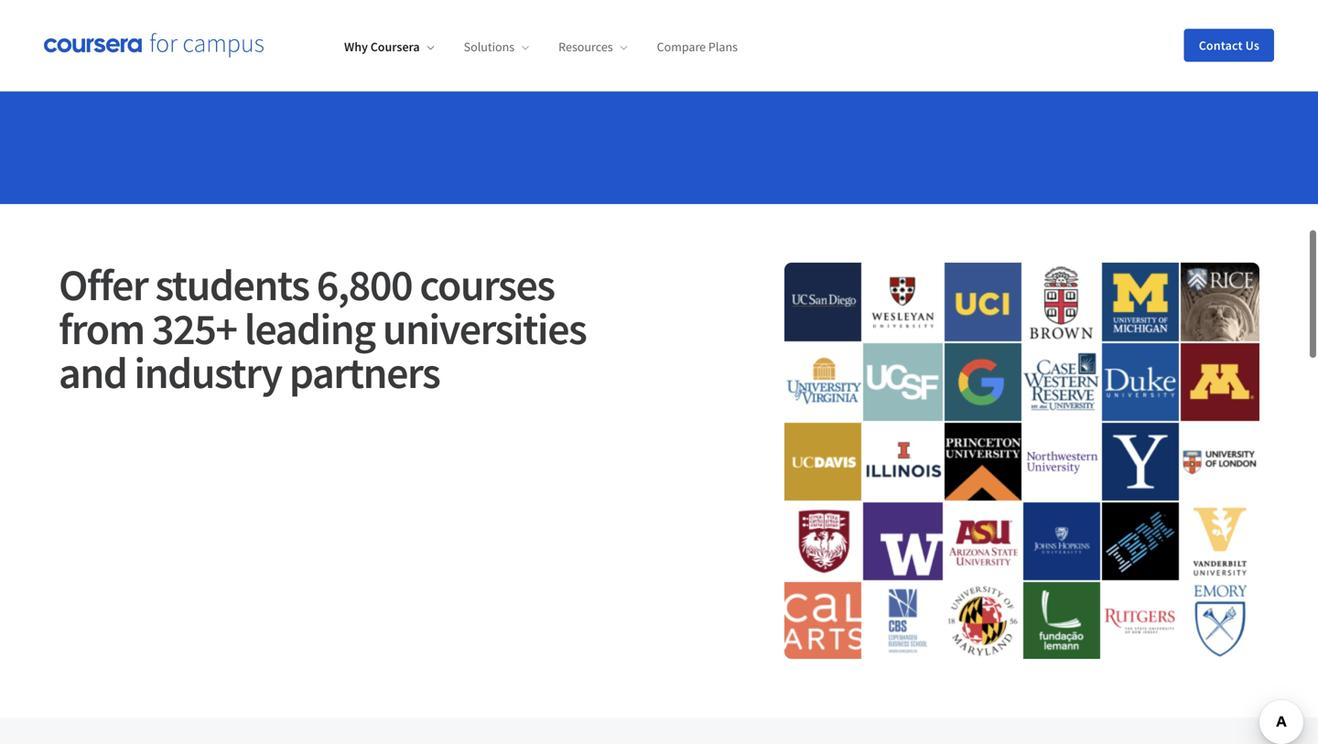 Task type: describe. For each thing, give the bounding box(es) containing it.
why
[[344, 39, 368, 55]]

solutions
[[464, 39, 515, 55]]

universities
[[383, 301, 586, 356]]

industry
[[134, 345, 282, 400]]

1 horizontal spatial to
[[917, 23, 930, 41]]

resources
[[559, 39, 613, 55]]

compare
[[657, 39, 706, 55]]

thirty logos from well known universities image
[[785, 263, 1260, 659]]

contact us button
[[1184, 29, 1274, 62]]

compare plans
[[657, 39, 738, 55]]

leading
[[244, 301, 375, 356]]

and for industry
[[59, 345, 127, 400]]

compare plans link
[[657, 39, 738, 55]]

1 vertical spatial to
[[890, 45, 903, 63]]

on
[[846, 23, 862, 41]]



Task type: locate. For each thing, give the bounding box(es) containing it.
courses
[[420, 257, 554, 312]]

and down hands-
[[803, 45, 827, 63]]

1 horizontal spatial students
[[747, 23, 800, 41]]

0 vertical spatial and
[[803, 45, 827, 63]]

coursera
[[371, 39, 420, 55]]

and inside give students hands-on projects to practice skills and stand out to employers.
[[803, 45, 827, 63]]

offer
[[59, 257, 148, 312]]

resources link
[[559, 39, 628, 55]]

give
[[718, 23, 744, 41]]

0 horizontal spatial and
[[59, 345, 127, 400]]

students
[[747, 23, 800, 41], [155, 257, 309, 312]]

and
[[803, 45, 827, 63], [59, 345, 127, 400]]

0 vertical spatial to
[[917, 23, 930, 41]]

partners
[[289, 345, 440, 400]]

why coursera
[[344, 39, 420, 55]]

coursera for campus image
[[44, 33, 264, 58]]

offer students 6,800 courses from 325+ leading universities and industry partners
[[59, 257, 586, 400]]

and down offer
[[59, 345, 127, 400]]

why coursera link
[[344, 39, 434, 55]]

projects
[[865, 23, 914, 41]]

325+
[[152, 301, 237, 356]]

students inside offer students 6,800 courses from 325+ leading universities and industry partners
[[155, 257, 309, 312]]

0 vertical spatial students
[[747, 23, 800, 41]]

0 horizontal spatial students
[[155, 257, 309, 312]]

students inside give students hands-on projects to practice skills and stand out to employers.
[[747, 23, 800, 41]]

to right out
[[890, 45, 903, 63]]

students for practice
[[747, 23, 800, 41]]

plans
[[708, 39, 738, 55]]

1 horizontal spatial and
[[803, 45, 827, 63]]

to right projects
[[917, 23, 930, 41]]

6,800
[[316, 257, 412, 312]]

contact us
[[1199, 37, 1260, 54]]

give students hands-on projects to practice skills and stand out to employers.
[[718, 23, 930, 85]]

and for stand
[[803, 45, 827, 63]]

1 vertical spatial students
[[155, 257, 309, 312]]

students up industry
[[155, 257, 309, 312]]

stand
[[830, 45, 864, 63]]

practice
[[718, 45, 767, 63]]

students up skills
[[747, 23, 800, 41]]

and inside offer students 6,800 courses from 325+ leading universities and industry partners
[[59, 345, 127, 400]]

0 horizontal spatial to
[[890, 45, 903, 63]]

solutions link
[[464, 39, 529, 55]]

employers.
[[718, 67, 786, 85]]

contact
[[1199, 37, 1243, 54]]

hands-
[[803, 23, 846, 41]]

to
[[917, 23, 930, 41], [890, 45, 903, 63]]

skills
[[770, 45, 800, 63]]

us
[[1246, 37, 1260, 54]]

out
[[867, 45, 887, 63]]

students for leading
[[155, 257, 309, 312]]

1 vertical spatial and
[[59, 345, 127, 400]]

from
[[59, 301, 144, 356]]



Task type: vqa. For each thing, say whether or not it's contained in the screenshot.
Offer
yes



